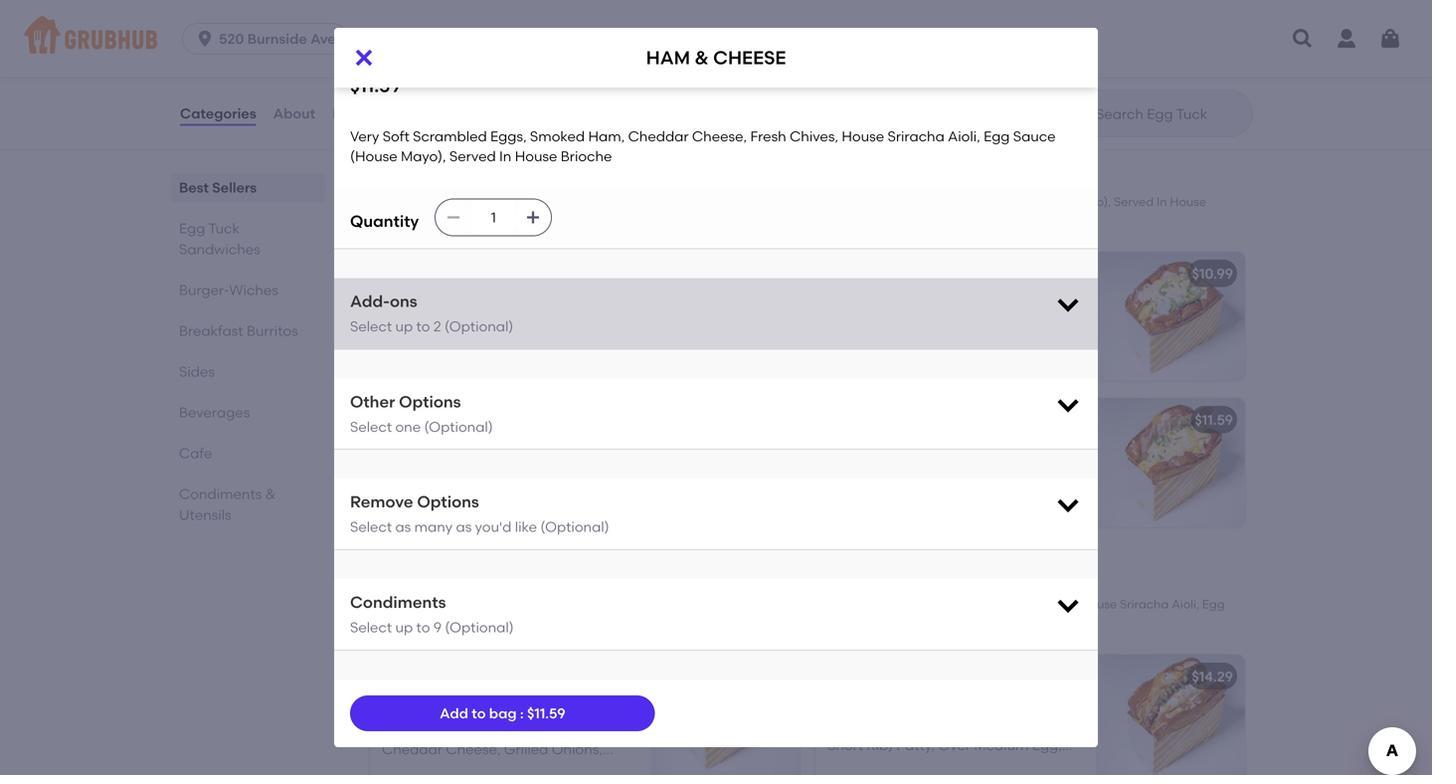 Task type: describe. For each thing, give the bounding box(es) containing it.
egg inside egg tuck sandwiches
[[179, 220, 205, 237]]

$11.59 inside button
[[920, 79, 958, 96]]

aioli, inside 'burger-wiches house made tteok-galbi (korean short rib) patty, over medium egg, cheddar cheese, grilled onions, pickles, fresh chives, house sriracha aioli, egg sauce (house mayo), served in house brioche      **contains beef & pork**'
[[1172, 597, 1200, 612]]

$9.39
[[753, 265, 788, 282]]

bacon & cheese
[[382, 416, 508, 432]]

reviews button
[[331, 78, 389, 149]]

chives, inside very soft scrambled eggs, fresh chives, house sriracha aioli, egg sauce (house mayo), served in house brioche
[[382, 314, 431, 331]]

eggs, for original - sweet egg
[[522, 293, 559, 310]]

brioche inside very soft scrambled eggs, smoked bacon, cheddar cheese, fresh chives, house sriracha aioli, egg sauce (house mayo), served in house brioche
[[428, 525, 479, 541]]

condiments select up to 9 (optional)
[[350, 593, 514, 636]]

remove options select as many as you'd like (optional)
[[350, 492, 610, 536]]

served inside very soft scrambled eggs, fresh chives, house sriracha aioli, egg sauce (house mayo), served in house brioche
[[527, 334, 574, 351]]

520 burnside ave
[[219, 30, 336, 47]]

soft for $11.59
[[383, 128, 410, 145]]

fresh inside very soft scrambled eggs, smoked bacon, cheddar cheese, fresh chives, house sriracha aioli, egg sauce (house mayo), served in house brioche
[[555, 464, 591, 481]]

you'd
[[475, 519, 512, 536]]

0 vertical spatial ham,
[[588, 128, 625, 145]]

fresh inside very soft scrambled eggs, fanned avocado, fresh chives, house sriracha aioli, egg sauce (house mayo), served in house brioche
[[895, 314, 931, 331]]

sandwiches for egg tuck sandwiches signature tucked in egg sandwiches with very soft scrambled eggs, fresh chives, house sriracha aioli, egg sauce (house mayo), served in house brioche
[[467, 167, 593, 192]]

pork**
[[740, 614, 776, 629]]

aioli, inside very soft scrambled eggs, fanned avocado, fresh chives, house sriracha aioli, egg sauce (house mayo), served in house brioche
[[888, 334, 921, 351]]

condiments for condiments & utensils
[[179, 486, 262, 502]]

served inside very soft scrambled eggs, fanned avocado, fresh chives, house sriracha aioli, egg sauce (house mayo), served in house brioche
[[876, 354, 923, 371]]

very for original - sweet egg
[[382, 293, 411, 310]]

options for remove options
[[417, 492, 479, 512]]

gochuracha
[[828, 668, 935, 685]]

ons
[[390, 292, 418, 311]]

like
[[515, 519, 537, 536]]

wiches for burger-wiches house made tteok-galbi (korean short rib) patty, over medium egg, cheddar cheese, grilled onions, pickles, fresh chives, house sriracha aioli, egg sauce (house mayo), served in house brioche      **contains beef & pork**
[[445, 569, 522, 595]]

original - sweet egg
[[382, 265, 547, 282]]

mayo), inside very soft scrambled eggs, fanned avocado, fresh chives, house sriracha aioli, egg sauce (house mayo), served in house brioche
[[828, 354, 873, 371]]

best seller for original
[[394, 648, 455, 662]]

- for royal
[[456, 672, 462, 689]]

(optional) inside add-ons select up to 2 (optional)
[[445, 318, 514, 335]]

1 vertical spatial ham,
[[828, 460, 864, 477]]

options for other options
[[399, 392, 461, 411]]

520
[[219, 30, 244, 47]]

soft for original - sweet egg
[[415, 293, 442, 310]]

breakfast burritos
[[179, 322, 298, 339]]

sriracha inside 'burger-wiches house made tteok-galbi (korean short rib) patty, over medium egg, cheddar cheese, grilled onions, pickles, fresh chives, house sriracha aioli, egg sauce (house mayo), served in house brioche      **contains beef & pork**'
[[1121, 597, 1169, 612]]

0 horizontal spatial royal
[[465, 672, 511, 689]]

very for bacon & cheese
[[382, 444, 411, 461]]

aioli, inside egg tuck sandwiches signature tucked in egg sandwiches with very soft scrambled eggs, fresh chives, house sriracha aioli, egg sauce (house mayo), served in house brioche
[[934, 194, 962, 209]]

**contains
[[633, 614, 696, 629]]

bag
[[489, 705, 517, 722]]

sauce inside very soft scrambled eggs, fresh chives, house sriracha aioli, egg sauce (house mayo), served in house brioche
[[382, 334, 425, 351]]

cheddar inside very soft scrambled eggs, smoked bacon, cheddar cheese, fresh chives, house sriracha aioli, egg sauce (house mayo), served in house brioche
[[433, 464, 493, 481]]

in inside 'burger-wiches house made tteok-galbi (korean short rib) patty, over medium egg, cheddar cheese, grilled onions, pickles, fresh chives, house sriracha aioli, egg sauce (house mayo), served in house brioche      **contains beef & pork**'
[[533, 614, 544, 629]]

original for original - royal west
[[382, 672, 452, 689]]

sauce inside very soft scrambled eggs, fanned avocado, fresh chives, house sriracha aioli, egg sauce (house mayo), served in house brioche
[[954, 334, 996, 351]]

very soft scrambled eggs, fresh chives, house sriracha aioli, egg sauce (house mayo), served in house brioche
[[382, 293, 602, 371]]

fanned
[[1008, 293, 1059, 310]]

egg inside very soft scrambled eggs, fanned avocado, fresh chives, house sriracha aioli, egg sauce (house mayo), served in house brioche
[[924, 334, 950, 351]]

select for add-
[[350, 318, 392, 335]]

beverages
[[179, 404, 250, 421]]

ave
[[311, 30, 336, 47]]

smoked for bacon & cheese
[[562, 444, 617, 461]]

very for avo egg
[[828, 293, 857, 310]]

0 vertical spatial very soft scrambled eggs, smoked ham, cheddar cheese, fresh chives, house sriracha aioli, egg sauce (house mayo), served in house brioche
[[350, 128, 1060, 165]]

in inside very soft scrambled eggs, smoked bacon, cheddar cheese, fresh chives, house sriracha aioli, egg sauce (house mayo), served in house brioche
[[577, 504, 590, 521]]

1 horizontal spatial west
[[988, 668, 1027, 685]]

chives, inside 'burger-wiches house made tteok-galbi (korean short rib) patty, over medium egg, cheddar cheese, grilled onions, pickles, fresh chives, house sriracha aioli, egg sauce (house mayo), served in house brioche      **contains beef & pork**'
[[1037, 597, 1078, 612]]

tucked
[[425, 194, 467, 209]]

$8.29 button
[[370, 0, 889, 121]]

1 horizontal spatial royal
[[938, 668, 985, 685]]

brioche inside very soft scrambled eggs, fresh chives, house sriracha aioli, egg sauce (house mayo), served in house brioche
[[428, 354, 479, 371]]

0 vertical spatial best
[[179, 179, 209, 196]]

fresh inside 'burger-wiches house made tteok-galbi (korean short rib) patty, over medium egg, cheddar cheese, grilled onions, pickles, fresh chives, house sriracha aioli, egg sauce (house mayo), served in house brioche      **contains beef & pork**'
[[1003, 597, 1034, 612]]

seller for original
[[422, 648, 455, 662]]

& inside 'burger-wiches house made tteok-galbi (korean short rib) patty, over medium egg, cheddar cheese, grilled onions, pickles, fresh chives, house sriracha aioli, egg sauce (house mayo), served in house brioche      **contains beef & pork**'
[[728, 614, 737, 629]]

pickles,
[[957, 597, 1000, 612]]

rib)
[[595, 597, 617, 612]]

Input item quantity number field
[[472, 199, 516, 235]]

(house inside very soft scrambled eggs, fresh chives, house sriracha aioli, egg sauce (house mayo), served in house brioche
[[428, 334, 475, 351]]

(optional) inside the other options select one (optional)
[[424, 418, 493, 435]]

scrambled for original - sweet egg
[[445, 293, 519, 310]]

(house inside 'burger-wiches house made tteok-galbi (korean short rib) patty, over medium egg, cheddar cheese, grilled onions, pickles, fresh chives, house sriracha aioli, egg sauce (house mayo), served in house brioche      **contains beef & pork**'
[[406, 614, 446, 629]]

sweet
[[465, 265, 513, 282]]

sriracha inside very soft scrambled eggs, fanned avocado, fresh chives, house sriracha aioli, egg sauce (house mayo), served in house brioche
[[828, 334, 885, 351]]

mayo), inside egg tuck sandwiches signature tucked in egg sandwiches with very soft scrambled eggs, fresh chives, house sriracha aioli, egg sauce (house mayo), served in house brioche
[[1073, 194, 1112, 209]]

up inside add-ons select up to 2 (optional)
[[395, 318, 413, 335]]

eggs, inside egg tuck sandwiches signature tucked in egg sandwiches with very soft scrambled eggs, fresh chives, house sriracha aioli, egg sauce (house mayo), served in house brioche
[[730, 194, 762, 209]]

& for ham
[[695, 47, 709, 69]]

mayo), inside very soft scrambled eggs, fresh chives, house sriracha aioli, egg sauce (house mayo), served in house brioche
[[479, 334, 524, 351]]

$8.29
[[385, 79, 421, 96]]

(korean
[[513, 597, 558, 612]]

utensils
[[179, 506, 232, 523]]

remove
[[350, 492, 413, 512]]

aioli, inside very soft scrambled eggs, fresh chives, house sriracha aioli, egg sauce (house mayo), served in house brioche
[[540, 314, 573, 331]]

condiments & utensils
[[179, 486, 276, 523]]

aioli, inside very soft scrambled eggs, smoked bacon, cheddar cheese, fresh chives, house sriracha aioli, egg sauce (house mayo), served in house brioche
[[540, 484, 573, 501]]

signature
[[366, 194, 422, 209]]

fresh inside egg tuck sandwiches signature tucked in egg sandwiches with very soft scrambled eggs, fresh chives, house sriracha aioli, egg sauce (house mayo), served in house brioche
[[764, 194, 795, 209]]

about button
[[272, 78, 316, 149]]

one
[[395, 418, 421, 435]]

seller for bacon
[[422, 391, 455, 406]]

sriracha inside egg tuck sandwiches signature tucked in egg sandwiches with very soft scrambled eggs, fresh chives, house sriracha aioli, egg sauce (house mayo), served in house brioche
[[882, 194, 931, 209]]

egg tuck sandwiches
[[179, 220, 260, 258]]

brioche inside very soft scrambled eggs, fanned avocado, fresh chives, house sriracha aioli, egg sauce (house mayo), served in house brioche
[[988, 354, 1039, 371]]

very soft scrambled eggs, fanned avocado, fresh chives, house sriracha aioli, egg sauce (house mayo), served in house brioche
[[828, 293, 1059, 371]]

chives, inside very soft scrambled eggs, fanned avocado, fresh chives, house sriracha aioli, egg sauce (house mayo), served in house brioche
[[934, 314, 983, 331]]

2
[[434, 318, 441, 335]]

beef
[[699, 614, 725, 629]]

burritos
[[247, 322, 298, 339]]

cheese, inside 'burger-wiches house made tteok-galbi (korean short rib) patty, over medium egg, cheddar cheese, grilled onions, pickles, fresh chives, house sriracha aioli, egg sauce (house mayo), served in house brioche      **contains beef & pork**'
[[820, 597, 867, 612]]

patty,
[[620, 597, 653, 612]]

medium
[[687, 597, 734, 612]]

2 egg from the left
[[861, 265, 892, 282]]

select for other
[[350, 418, 392, 435]]

$11.59 button
[[905, 2, 1246, 121]]

cafe
[[179, 445, 212, 462]]

sriracha inside very soft scrambled eggs, smoked bacon, cheddar cheese, fresh chives, house sriracha aioli, egg sauce (house mayo), served in house brioche
[[480, 484, 537, 501]]

soft inside egg tuck sandwiches signature tucked in egg sandwiches with very soft scrambled eggs, fresh chives, house sriracha aioli, egg sauce (house mayo), served in house brioche
[[638, 194, 661, 209]]

reviews
[[332, 105, 388, 122]]

mayo), inside 'burger-wiches house made tteok-galbi (korean short rib) patty, over medium egg, cheddar cheese, grilled onions, pickles, fresh chives, house sriracha aioli, egg sauce (house mayo), served in house brioche      **contains beef & pork**'
[[449, 614, 488, 629]]

up inside condiments select up to 9 (optional)
[[395, 619, 413, 636]]

avocado,
[[828, 314, 892, 331]]

many
[[415, 519, 453, 536]]

(optional) inside condiments select up to 9 (optional)
[[445, 619, 514, 636]]

in inside very soft scrambled eggs, fanned avocado, fresh chives, house sriracha aioli, egg sauce (house mayo), served in house brioche
[[926, 354, 939, 371]]

original for original - sweet egg
[[382, 265, 452, 282]]

burger- for burger-wiches
[[179, 282, 229, 299]]

breakfast
[[179, 322, 243, 339]]

sauce inside 'burger-wiches house made tteok-galbi (korean short rib) patty, over medium egg, cheddar cheese, grilled onions, pickles, fresh chives, house sriracha aioli, egg sauce (house mayo), served in house brioche      **contains beef & pork**'
[[366, 614, 403, 629]]

best for bacon & cheese
[[394, 391, 420, 406]]

520 burnside ave button
[[182, 23, 357, 55]]

very inside egg tuck sandwiches signature tucked in egg sandwiches with very soft scrambled eggs, fresh chives, house sriracha aioli, egg sauce (house mayo), served in house brioche
[[610, 194, 635, 209]]

burger-wiches house made tteok-galbi (korean short rib) patty, over medium egg, cheddar cheese, grilled onions, pickles, fresh chives, house sriracha aioli, egg sauce (house mayo), served in house brioche      **contains beef & pork**
[[366, 569, 1225, 629]]

galbi
[[479, 597, 510, 612]]

served inside 'burger-wiches house made tteok-galbi (korean short rib) patty, over medium egg, cheddar cheese, grilled onions, pickles, fresh chives, house sriracha aioli, egg sauce (house mayo), served in house brioche      **contains beef & pork**'
[[491, 614, 531, 629]]

chives, inside egg tuck sandwiches signature tucked in egg sandwiches with very soft scrambled eggs, fresh chives, house sriracha aioli, egg sauce (house mayo), served in house brioche
[[798, 194, 840, 209]]

$10.99
[[1193, 265, 1234, 282]]

burger- for burger-wiches house made tteok-galbi (korean short rib) patty, over medium egg, cheddar cheese, grilled onions, pickles, fresh chives, house sriracha aioli, egg sauce (house mayo), served in house brioche      **contains beef & pork**
[[366, 569, 445, 595]]

gochuracha royal west [spicy]
[[828, 668, 1083, 685]]

egg tuck sandwiches signature tucked in egg sandwiches with very soft scrambled eggs, fresh chives, house sriracha aioli, egg sauce (house mayo), served in house brioche
[[366, 167, 1207, 226]]

brioche inside egg tuck sandwiches signature tucked in egg sandwiches with very soft scrambled eggs, fresh chives, house sriracha aioli, egg sauce (house mayo), served in house brioche
[[366, 212, 410, 226]]

over
[[656, 597, 684, 612]]

original - royal west
[[382, 672, 554, 689]]

burger-wiches
[[179, 282, 278, 299]]

soft for avo egg
[[860, 293, 887, 310]]

9
[[434, 619, 442, 636]]

0 horizontal spatial svg image
[[352, 46, 376, 70]]

smoked for $11.59
[[530, 128, 585, 145]]

sides
[[179, 363, 215, 380]]



Task type: vqa. For each thing, say whether or not it's contained in the screenshot.
second Select from the bottom
yes



Task type: locate. For each thing, give the bounding box(es) containing it.
original - royal west image
[[651, 655, 800, 775]]

sauce inside very soft scrambled eggs, smoked bacon, cheddar cheese, fresh chives, house sriracha aioli, egg sauce (house mayo), served in house brioche
[[382, 504, 425, 521]]

tteok-
[[441, 597, 479, 612]]

royal
[[938, 668, 985, 685], [465, 672, 511, 689]]

2 vertical spatial to
[[472, 705, 486, 722]]

0 horizontal spatial as
[[395, 519, 411, 536]]

tuck up tucked
[[411, 167, 462, 192]]

cheese right ham
[[714, 47, 786, 69]]

royal up add to bag : $11.59
[[465, 672, 511, 689]]

1 vertical spatial very soft scrambled eggs, smoked ham, cheddar cheese, fresh chives, house sriracha aioli, egg sauce (house mayo), served in house brioche
[[828, 440, 1063, 537]]

cheese,
[[692, 128, 747, 145], [932, 460, 987, 477], [497, 464, 552, 481], [820, 597, 867, 612]]

sriracha inside very soft scrambled eggs, fresh chives, house sriracha aioli, egg sauce (house mayo), served in house brioche
[[480, 314, 537, 331]]

sauce inside egg tuck sandwiches signature tucked in egg sandwiches with very soft scrambled eggs, fresh chives, house sriracha aioli, egg sauce (house mayo), served in house brioche
[[990, 194, 1026, 209]]

1 - from the top
[[456, 265, 462, 282]]

egg inside very soft scrambled eggs, smoked bacon, cheddar cheese, fresh chives, house sriracha aioli, egg sauce (house mayo), served in house brioche
[[576, 484, 602, 501]]

scrambled inside very soft scrambled eggs, smoked bacon, cheddar cheese, fresh chives, house sriracha aioli, egg sauce (house mayo), served in house brioche
[[445, 444, 519, 461]]

:
[[520, 705, 524, 722]]

0 horizontal spatial wiches
[[229, 282, 278, 299]]

select inside condiments select up to 9 (optional)
[[350, 619, 392, 636]]

best for original - royal west
[[394, 648, 420, 662]]

tuck down "best sellers"
[[208, 220, 240, 237]]

eggs, inside very soft scrambled eggs, fresh chives, house sriracha aioli, egg sauce (house mayo), served in house brioche
[[522, 293, 559, 310]]

1 vertical spatial to
[[416, 619, 430, 636]]

to
[[416, 318, 430, 335], [416, 619, 430, 636], [472, 705, 486, 722]]

1 vertical spatial up
[[395, 619, 413, 636]]

1 horizontal spatial cheese
[[714, 47, 786, 69]]

1 horizontal spatial ham,
[[828, 460, 864, 477]]

avo egg
[[828, 265, 892, 282]]

(house
[[350, 148, 398, 165], [1029, 194, 1070, 209], [428, 334, 475, 351], [999, 334, 1047, 351], [874, 500, 921, 517], [428, 504, 475, 521], [406, 614, 446, 629]]

1 horizontal spatial condiments
[[350, 593, 446, 612]]

0 vertical spatial to
[[416, 318, 430, 335]]

burger- up made
[[366, 569, 445, 595]]

condiments up '9'
[[350, 593, 446, 612]]

0 vertical spatial burger-
[[179, 282, 229, 299]]

select inside remove options select as many as you'd like (optional)
[[350, 519, 392, 536]]

(house inside very soft scrambled eggs, smoked bacon, cheddar cheese, fresh chives, house sriracha aioli, egg sauce (house mayo), served in house brioche
[[428, 504, 475, 521]]

served inside very soft scrambled eggs, smoked bacon, cheddar cheese, fresh chives, house sriracha aioli, egg sauce (house mayo), served in house brioche
[[527, 504, 574, 521]]

short
[[561, 597, 592, 612]]

wiches inside 'burger-wiches house made tteok-galbi (korean short rib) patty, over medium egg, cheddar cheese, grilled onions, pickles, fresh chives, house sriracha aioli, egg sauce (house mayo), served in house brioche      **contains beef & pork**'
[[445, 569, 522, 595]]

egg
[[516, 265, 547, 282], [861, 265, 892, 282]]

ham & cheese image
[[1097, 398, 1246, 528]]

other options select one (optional)
[[350, 392, 493, 435]]

0 horizontal spatial condiments
[[179, 486, 262, 502]]

eggs, for bacon & cheese
[[522, 444, 559, 461]]

to inside condiments select up to 9 (optional)
[[416, 619, 430, 636]]

egg inside very soft scrambled eggs, fresh chives, house sriracha aioli, egg sauce (house mayo), served in house brioche
[[576, 314, 602, 331]]

in
[[500, 148, 512, 165], [469, 194, 480, 209], [1157, 194, 1168, 209], [577, 334, 590, 351], [926, 354, 939, 371], [1023, 500, 1035, 517], [577, 504, 590, 521], [533, 614, 544, 629]]

0 horizontal spatial west
[[515, 672, 554, 689]]

brioche down rib)
[[586, 614, 630, 629]]

avo
[[828, 265, 858, 282]]

very inside very soft scrambled eggs, smoked bacon, cheddar cheese, fresh chives, house sriracha aioli, egg sauce (house mayo), served in house brioche
[[382, 444, 411, 461]]

sandwiches for egg tuck sandwiches
[[179, 241, 260, 258]]

wiches up the breakfast burritos
[[229, 282, 278, 299]]

$14.29
[[1192, 668, 1234, 685]]

0 horizontal spatial ham,
[[588, 128, 625, 145]]

tuck for egg tuck sandwiches
[[208, 220, 240, 237]]

aioli,
[[948, 128, 981, 145], [934, 194, 962, 209], [540, 314, 573, 331], [888, 334, 921, 351], [986, 480, 1019, 497], [540, 484, 573, 501], [1172, 597, 1200, 612]]

best left the sellers
[[179, 179, 209, 196]]

0 vertical spatial best seller
[[394, 391, 455, 406]]

other
[[350, 392, 395, 411]]

0 vertical spatial seller
[[422, 391, 455, 406]]

up down made
[[395, 619, 413, 636]]

best sellers
[[179, 179, 257, 196]]

2 up from the top
[[395, 619, 413, 636]]

- left sweet
[[456, 265, 462, 282]]

2 vertical spatial sandwiches
[[179, 241, 260, 258]]

$13.19
[[750, 668, 788, 685]]

soft inside very soft scrambled eggs, fanned avocado, fresh chives, house sriracha aioli, egg sauce (house mayo), served in house brioche
[[860, 293, 887, 310]]

soft for bacon & cheese
[[415, 444, 442, 461]]

1 egg from the left
[[516, 265, 547, 282]]

1 vertical spatial best
[[394, 391, 420, 406]]

royal down pickles,
[[938, 668, 985, 685]]

1 horizontal spatial as
[[456, 519, 472, 536]]

condiments up utensils
[[179, 486, 262, 502]]

0 horizontal spatial cheese
[[453, 416, 508, 432]]

scrambled inside egg tuck sandwiches signature tucked in egg sandwiches with very soft scrambled eggs, fresh chives, house sriracha aioli, egg sauce (house mayo), served in house brioche
[[664, 194, 728, 209]]

soft inside very soft scrambled eggs, fresh chives, house sriracha aioli, egg sauce (house mayo), served in house brioche
[[415, 293, 442, 310]]

1 vertical spatial options
[[417, 492, 479, 512]]

cheese
[[714, 47, 786, 69], [453, 416, 508, 432]]

cheese for ham & cheese
[[714, 47, 786, 69]]

tuck inside egg tuck sandwiches
[[208, 220, 240, 237]]

cheese for bacon & cheese
[[453, 416, 508, 432]]

0 vertical spatial original
[[382, 265, 452, 282]]

svg image
[[1292, 27, 1315, 51], [195, 29, 215, 49], [446, 209, 462, 225], [1055, 290, 1083, 318], [1055, 390, 1083, 418], [1055, 491, 1083, 519], [1055, 591, 1083, 619]]

to left 'bag'
[[472, 705, 486, 722]]

(optional) inside remove options select as many as you'd like (optional)
[[541, 519, 610, 536]]

onions,
[[911, 597, 954, 612]]

best up bacon
[[394, 391, 420, 406]]

2 - from the top
[[456, 672, 462, 689]]

(optional) right like
[[541, 519, 610, 536]]

1 vertical spatial seller
[[422, 648, 455, 662]]

1 horizontal spatial egg
[[861, 265, 892, 282]]

select inside the other options select one (optional)
[[350, 418, 392, 435]]

brioche down signature
[[366, 212, 410, 226]]

0 vertical spatial -
[[456, 265, 462, 282]]

smoked inside very soft scrambled eggs, smoked bacon, cheddar cheese, fresh chives, house sriracha aioli, egg sauce (house mayo), served in house brioche
[[562, 444, 617, 461]]

& inside condiments & utensils
[[265, 486, 276, 502]]

cheese up very soft scrambled eggs, smoked bacon, cheddar cheese, fresh chives, house sriracha aioli, egg sauce (house mayo), served in house brioche
[[453, 416, 508, 432]]

bacon,
[[382, 464, 429, 481]]

very inside very soft scrambled eggs, fanned avocado, fresh chives, house sriracha aioli, egg sauce (house mayo), served in house brioche
[[828, 293, 857, 310]]

1 vertical spatial sandwiches
[[508, 194, 578, 209]]

1 vertical spatial -
[[456, 672, 462, 689]]

chives, inside very soft scrambled eggs, smoked bacon, cheddar cheese, fresh chives, house sriracha aioli, egg sauce (house mayo), served in house brioche
[[382, 484, 431, 501]]

add-ons select up to 2 (optional)
[[350, 292, 514, 335]]

served inside egg tuck sandwiches signature tucked in egg sandwiches with very soft scrambled eggs, fresh chives, house sriracha aioli, egg sauce (house mayo), served in house brioche
[[1114, 194, 1154, 209]]

scrambled for $11.59
[[413, 128, 487, 145]]

very
[[350, 128, 379, 145], [610, 194, 635, 209], [382, 293, 411, 310], [828, 293, 857, 310], [828, 440, 857, 457], [382, 444, 411, 461]]

1 horizontal spatial burger-
[[366, 569, 445, 595]]

1 select from the top
[[350, 318, 392, 335]]

served
[[450, 148, 496, 165], [1114, 194, 1154, 209], [527, 334, 574, 351], [876, 354, 923, 371], [973, 500, 1020, 517], [527, 504, 574, 521], [491, 614, 531, 629]]

condiments inside condiments & utensils
[[179, 486, 262, 502]]

svg image
[[1379, 27, 1403, 51], [352, 46, 376, 70], [526, 209, 542, 225]]

1 vertical spatial condiments
[[350, 593, 446, 612]]

brioche down 2 on the left of the page
[[428, 354, 479, 371]]

wiches for burger-wiches
[[229, 282, 278, 299]]

1 vertical spatial wiches
[[445, 569, 522, 595]]

fresh
[[751, 128, 787, 145], [764, 194, 795, 209], [562, 293, 598, 310], [895, 314, 931, 331], [990, 460, 1026, 477], [555, 464, 591, 481], [1003, 597, 1034, 612]]

soft inside very soft scrambled eggs, smoked bacon, cheddar cheese, fresh chives, house sriracha aioli, egg sauce (house mayo), served in house brioche
[[415, 444, 442, 461]]

west up :
[[515, 672, 554, 689]]

add-
[[350, 292, 390, 311]]

wiches up galbi
[[445, 569, 522, 595]]

1 vertical spatial tuck
[[208, 220, 240, 237]]

as left you'd
[[456, 519, 472, 536]]

best seller for bacon
[[394, 391, 455, 406]]

burger- inside 'burger-wiches house made tteok-galbi (korean short rib) patty, over medium egg, cheddar cheese, grilled onions, pickles, fresh chives, house sriracha aioli, egg sauce (house mayo), served in house brioche      **contains beef & pork**'
[[366, 569, 445, 595]]

bacon
[[382, 416, 435, 432]]

eggs, for avo egg
[[968, 293, 1005, 310]]

& for condiments
[[265, 486, 276, 502]]

to left 2 on the left of the page
[[416, 318, 430, 335]]

ham,
[[588, 128, 625, 145], [828, 460, 864, 477]]

1 vertical spatial original
[[382, 672, 452, 689]]

2 horizontal spatial svg image
[[1379, 27, 1403, 51]]

sandwiches up the 'burger-wiches' on the left top
[[179, 241, 260, 258]]

ham
[[646, 47, 691, 69]]

0 vertical spatial sandwiches
[[467, 167, 593, 192]]

smoked
[[530, 128, 585, 145], [1008, 440, 1063, 457], [562, 444, 617, 461]]

1 seller from the top
[[422, 391, 455, 406]]

1 vertical spatial burger-
[[366, 569, 445, 595]]

0 vertical spatial condiments
[[179, 486, 262, 502]]

- for sweet
[[456, 265, 462, 282]]

[spicy]
[[1031, 668, 1083, 685]]

(optional) right 2 on the left of the page
[[445, 318, 514, 335]]

original up ons
[[382, 265, 452, 282]]

categories button
[[179, 78, 257, 149]]

burnside
[[247, 30, 307, 47]]

Search Egg Tuck search field
[[1095, 104, 1247, 123]]

grilled
[[870, 597, 908, 612]]

(house inside very soft scrambled eggs, fanned avocado, fresh chives, house sriracha aioli, egg sauce (house mayo), served in house brioche
[[999, 334, 1047, 351]]

avo egg image
[[1097, 252, 1246, 381]]

up down ons
[[395, 318, 413, 335]]

select down 'other'
[[350, 418, 392, 435]]

in inside very soft scrambled eggs, fresh chives, house sriracha aioli, egg sauce (house mayo), served in house brioche
[[577, 334, 590, 351]]

cheese, inside very soft scrambled eggs, smoked bacon, cheddar cheese, fresh chives, house sriracha aioli, egg sauce (house mayo), served in house brioche
[[497, 464, 552, 481]]

2 as from the left
[[456, 519, 472, 536]]

2 vertical spatial best
[[394, 648, 420, 662]]

very for $11.59
[[350, 128, 379, 145]]

brioche inside 'burger-wiches house made tteok-galbi (korean short rib) patty, over medium egg, cheddar cheese, grilled onions, pickles, fresh chives, house sriracha aioli, egg sauce (house mayo), served in house brioche      **contains beef & pork**'
[[586, 614, 630, 629]]

1 original from the top
[[382, 265, 452, 282]]

west left [spicy]
[[988, 668, 1027, 685]]

options up many at the bottom of the page
[[417, 492, 479, 512]]

egg right avo
[[861, 265, 892, 282]]

ham & cheese
[[646, 47, 786, 69]]

condiments for condiments select up to 9 (optional)
[[350, 593, 446, 612]]

0 horizontal spatial tuck
[[208, 220, 240, 237]]

(optional) down galbi
[[445, 619, 514, 636]]

select down remove
[[350, 519, 392, 536]]

up
[[395, 318, 413, 335], [395, 619, 413, 636]]

1 vertical spatial cheese
[[453, 416, 508, 432]]

svg image inside 520 burnside ave 'button'
[[195, 29, 215, 49]]

condiments
[[179, 486, 262, 502], [350, 593, 446, 612]]

2 best seller from the top
[[394, 648, 455, 662]]

seller up bacon & cheese
[[422, 391, 455, 406]]

-
[[456, 265, 462, 282], [456, 672, 462, 689]]

egg,
[[737, 597, 762, 612]]

4 select from the top
[[350, 619, 392, 636]]

scrambled for avo egg
[[891, 293, 965, 310]]

burger- up breakfast
[[179, 282, 229, 299]]

gochuracha royal west [spicy] image
[[1097, 655, 1246, 775]]

select down add-
[[350, 318, 392, 335]]

to inside add-ons select up to 2 (optional)
[[416, 318, 430, 335]]

1 horizontal spatial svg image
[[526, 209, 542, 225]]

seller
[[422, 391, 455, 406], [422, 648, 455, 662]]

0 vertical spatial cheese
[[714, 47, 786, 69]]

with
[[581, 194, 607, 209]]

select
[[350, 318, 392, 335], [350, 418, 392, 435], [350, 519, 392, 536], [350, 619, 392, 636]]

$11.59
[[350, 75, 401, 97], [920, 79, 958, 96], [1195, 412, 1234, 429], [527, 705, 566, 722]]

eggs, for $11.59
[[491, 128, 527, 145]]

options up bacon & cheese
[[399, 392, 461, 411]]

about
[[273, 105, 315, 122]]

options
[[399, 392, 461, 411], [417, 492, 479, 512]]

brioche up tteok- at the left bottom of page
[[428, 525, 479, 541]]

wiches
[[229, 282, 278, 299], [445, 569, 522, 595]]

best seller up bacon
[[394, 391, 455, 406]]

best down condiments select up to 9 (optional)
[[394, 648, 420, 662]]

mayo), inside very soft scrambled eggs, smoked bacon, cheddar cheese, fresh chives, house sriracha aioli, egg sauce (house mayo), served in house brioche
[[479, 504, 524, 521]]

main navigation navigation
[[0, 0, 1433, 78]]

original up the add
[[382, 672, 452, 689]]

seller down '9'
[[422, 648, 455, 662]]

2 select from the top
[[350, 418, 392, 435]]

fresh inside very soft scrambled eggs, fresh chives, house sriracha aioli, egg sauce (house mayo), served in house brioche
[[562, 293, 598, 310]]

sauce
[[1014, 128, 1056, 145], [990, 194, 1026, 209], [382, 334, 425, 351], [954, 334, 996, 351], [828, 500, 870, 517], [382, 504, 425, 521], [366, 614, 403, 629]]

categories
[[180, 105, 256, 122]]

scrambled inside very soft scrambled eggs, fanned avocado, fresh chives, house sriracha aioli, egg sauce (house mayo), served in house brioche
[[891, 293, 965, 310]]

1 horizontal spatial tuck
[[411, 167, 462, 192]]

1 horizontal spatial wiches
[[445, 569, 522, 595]]

scrambled
[[413, 128, 487, 145], [664, 194, 728, 209], [445, 293, 519, 310], [891, 293, 965, 310], [891, 440, 965, 457], [445, 444, 519, 461]]

brioche down fanned
[[988, 354, 1039, 371]]

tuck for egg tuck sandwiches signature tucked in egg sandwiches with very soft scrambled eggs, fresh chives, house sriracha aioli, egg sauce (house mayo), served in house brioche
[[411, 167, 462, 192]]

svg image inside main navigation navigation
[[1379, 27, 1403, 51]]

(house inside egg tuck sandwiches signature tucked in egg sandwiches with very soft scrambled eggs, fresh chives, house sriracha aioli, egg sauce (house mayo), served in house brioche
[[1029, 194, 1070, 209]]

sandwiches left with
[[508, 194, 578, 209]]

original - sweet egg image
[[651, 252, 800, 381]]

1 up from the top
[[395, 318, 413, 335]]

3 select from the top
[[350, 519, 392, 536]]

& for bacon
[[438, 416, 449, 432]]

0 horizontal spatial egg
[[516, 265, 547, 282]]

cheddar
[[628, 128, 689, 145], [868, 460, 928, 477], [433, 464, 493, 481], [765, 597, 817, 612]]

condiments inside condiments select up to 9 (optional)
[[350, 593, 446, 612]]

0 horizontal spatial burger-
[[179, 282, 229, 299]]

very inside very soft scrambled eggs, fresh chives, house sriracha aioli, egg sauce (house mayo), served in house brioche
[[382, 293, 411, 310]]

house
[[842, 128, 885, 145], [515, 148, 558, 165], [843, 194, 879, 209], [1171, 194, 1207, 209], [434, 314, 477, 331], [987, 314, 1029, 331], [382, 354, 425, 371], [942, 354, 984, 371], [880, 480, 922, 497], [434, 484, 477, 501], [828, 521, 870, 537], [382, 525, 425, 541], [366, 597, 403, 612], [1081, 597, 1118, 612], [547, 614, 583, 629]]

options inside the other options select one (optional)
[[399, 392, 461, 411]]

0 vertical spatial options
[[399, 392, 461, 411]]

brioche
[[561, 148, 612, 165], [366, 212, 410, 226], [428, 354, 479, 371], [988, 354, 1039, 371], [874, 521, 925, 537], [428, 525, 479, 541], [586, 614, 630, 629]]

1 vertical spatial best seller
[[394, 648, 455, 662]]

select left '9'
[[350, 619, 392, 636]]

0 vertical spatial up
[[395, 318, 413, 335]]

options inside remove options select as many as you'd like (optional)
[[417, 492, 479, 512]]

add to bag : $11.59
[[440, 705, 566, 722]]

very soft scrambled eggs, smoked bacon, cheddar cheese, fresh chives, house sriracha aioli, egg sauce (house mayo), served in house brioche
[[382, 444, 617, 541]]

2 seller from the top
[[422, 648, 455, 662]]

eggs, inside very soft scrambled eggs, smoked bacon, cheddar cheese, fresh chives, house sriracha aioli, egg sauce (house mayo), served in house brioche
[[522, 444, 559, 461]]

best seller
[[394, 391, 455, 406], [394, 648, 455, 662]]

1 best seller from the top
[[394, 391, 455, 406]]

add
[[440, 705, 469, 722]]

scrambled inside very soft scrambled eggs, fresh chives, house sriracha aioli, egg sauce (house mayo), served in house brioche
[[445, 293, 519, 310]]

as left many at the bottom of the page
[[395, 519, 411, 536]]

made
[[405, 597, 439, 612]]

bacon & cheese image
[[651, 398, 800, 528]]

- up the add
[[456, 672, 462, 689]]

sellers
[[212, 179, 257, 196]]

soft
[[383, 128, 410, 145], [638, 194, 661, 209], [415, 293, 442, 310], [860, 293, 887, 310], [860, 440, 887, 457], [415, 444, 442, 461]]

best seller down '9'
[[394, 648, 455, 662]]

mayo),
[[401, 148, 446, 165], [1073, 194, 1112, 209], [479, 334, 524, 351], [828, 354, 873, 371], [925, 500, 970, 517], [479, 504, 524, 521], [449, 614, 488, 629]]

tuck inside egg tuck sandwiches signature tucked in egg sandwiches with very soft scrambled eggs, fresh chives, house sriracha aioli, egg sauce (house mayo), served in house brioche
[[411, 167, 462, 192]]

quantity
[[350, 211, 419, 231]]

west
[[988, 668, 1027, 685], [515, 672, 554, 689]]

very soft scrambled eggs, smoked ham, cheddar cheese, fresh chives, house sriracha aioli, egg sauce (house mayo), served in house brioche
[[350, 128, 1060, 165], [828, 440, 1063, 537]]

select for remove
[[350, 519, 392, 536]]

to left '9'
[[416, 619, 430, 636]]

brioche up with
[[561, 148, 612, 165]]

original
[[382, 265, 452, 282], [382, 672, 452, 689]]

egg inside 'burger-wiches house made tteok-galbi (korean short rib) patty, over medium egg, cheddar cheese, grilled onions, pickles, fresh chives, house sriracha aioli, egg sauce (house mayo), served in house brioche      **contains beef & pork**'
[[1203, 597, 1225, 612]]

scrambled for bacon & cheese
[[445, 444, 519, 461]]

0 vertical spatial tuck
[[411, 167, 462, 192]]

eggs, inside very soft scrambled eggs, fanned avocado, fresh chives, house sriracha aioli, egg sauce (house mayo), served in house brioche
[[968, 293, 1005, 310]]

brioche up grilled
[[874, 521, 925, 537]]

select inside add-ons select up to 2 (optional)
[[350, 318, 392, 335]]

(optional) right "one"
[[424, 418, 493, 435]]

2 original from the top
[[382, 672, 452, 689]]

1 as from the left
[[395, 519, 411, 536]]

egg right sweet
[[516, 265, 547, 282]]

0 vertical spatial wiches
[[229, 282, 278, 299]]

cheddar inside 'burger-wiches house made tteok-galbi (korean short rib) patty, over medium egg, cheddar cheese, grilled onions, pickles, fresh chives, house sriracha aioli, egg sauce (house mayo), served in house brioche      **contains beef & pork**'
[[765, 597, 817, 612]]

sandwiches up "input item quantity" number field
[[467, 167, 593, 192]]



